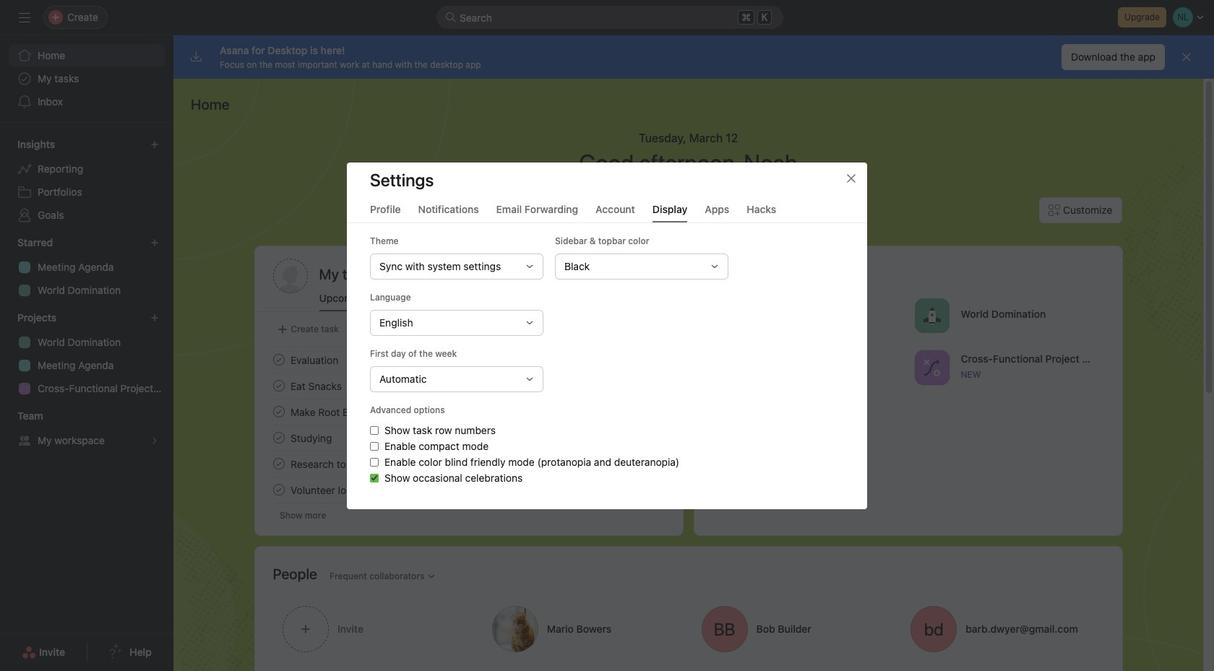 Task type: locate. For each thing, give the bounding box(es) containing it.
0 vertical spatial mark complete checkbox
[[270, 351, 287, 369]]

mark complete image
[[270, 351, 287, 369], [270, 377, 287, 395], [270, 403, 287, 421], [270, 429, 287, 447], [270, 481, 287, 499]]

1 vertical spatial mark complete checkbox
[[270, 455, 287, 473]]

None checkbox
[[370, 426, 379, 435], [370, 458, 379, 467], [370, 474, 379, 483], [370, 426, 379, 435], [370, 458, 379, 467], [370, 474, 379, 483]]

prominent image
[[445, 12, 457, 23]]

Mark complete checkbox
[[270, 351, 287, 369], [270, 455, 287, 473]]

close image
[[846, 172, 857, 184]]

3 mark complete checkbox from the top
[[270, 429, 287, 447]]

None checkbox
[[370, 442, 379, 451]]

global element
[[0, 35, 173, 122]]

1 mark complete checkbox from the top
[[270, 377, 287, 395]]

hide sidebar image
[[19, 12, 30, 23]]

line_and_symbols image
[[923, 359, 941, 376]]

3 mark complete image from the top
[[270, 403, 287, 421]]

Mark complete checkbox
[[270, 377, 287, 395], [270, 403, 287, 421], [270, 429, 287, 447], [270, 481, 287, 499]]

1 mark complete checkbox from the top
[[270, 351, 287, 369]]

starred element
[[0, 230, 173, 305]]

2 mark complete checkbox from the top
[[270, 403, 287, 421]]



Task type: vqa. For each thing, say whether or not it's contained in the screenshot.
Hide dropdown button at the left top of page
no



Task type: describe. For each thing, give the bounding box(es) containing it.
insights element
[[0, 132, 173, 230]]

2 mark complete image from the top
[[270, 377, 287, 395]]

4 mark complete checkbox from the top
[[270, 481, 287, 499]]

projects element
[[0, 305, 173, 403]]

4 mark complete image from the top
[[270, 429, 287, 447]]

5 mark complete image from the top
[[270, 481, 287, 499]]

dismiss image
[[1181, 51, 1193, 63]]

mark complete image
[[270, 455, 287, 473]]

rocket image
[[923, 307, 941, 324]]

1 mark complete image from the top
[[270, 351, 287, 369]]

2 mark complete checkbox from the top
[[270, 455, 287, 473]]

add profile photo image
[[273, 259, 308, 294]]

teams element
[[0, 403, 173, 455]]



